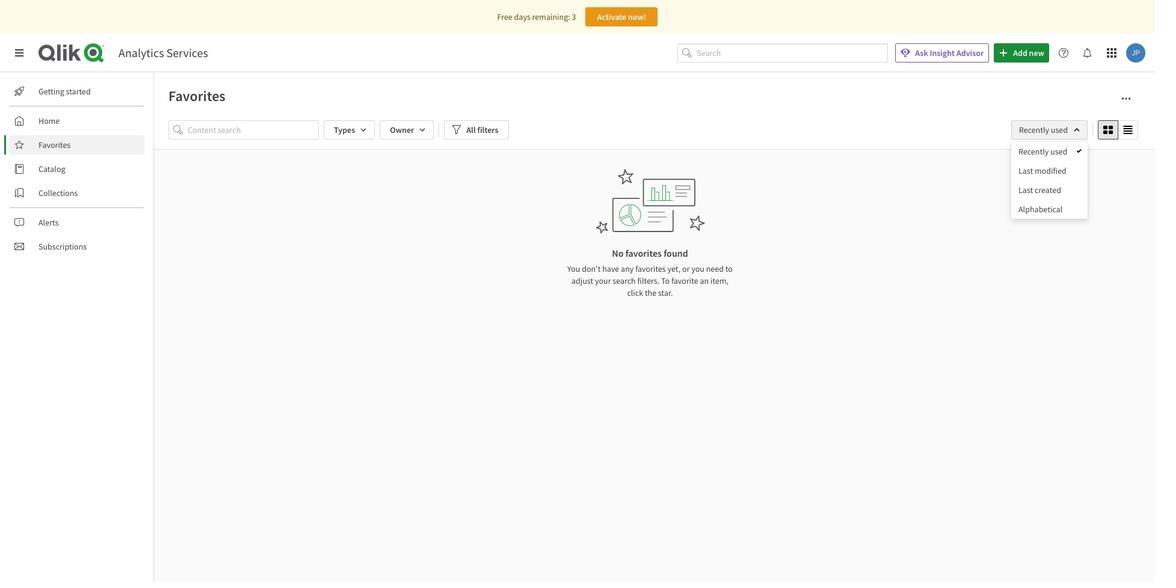 Task type: locate. For each thing, give the bounding box(es) containing it.
activate now! link
[[586, 7, 658, 26]]

2 last from the top
[[1019, 185, 1034, 196]]

used up recently used option
[[1051, 125, 1068, 135]]

started
[[66, 86, 91, 97]]

recently
[[1020, 125, 1050, 135], [1019, 146, 1049, 157]]

star.
[[659, 288, 673, 299]]

activate
[[598, 11, 627, 22]]

the
[[645, 288, 657, 299]]

0 vertical spatial recently used
[[1020, 125, 1068, 135]]

remaining:
[[532, 11, 570, 22]]

recently used inside field
[[1020, 125, 1068, 135]]

analytics
[[119, 45, 164, 60]]

yet,
[[668, 264, 681, 274]]

recently used up last modified
[[1019, 146, 1068, 157]]

have
[[603, 264, 620, 274]]

favorites link
[[10, 135, 144, 155]]

0 vertical spatial favorites
[[169, 87, 226, 105]]

2 recently from the top
[[1019, 146, 1049, 157]]

recently inside option
[[1019, 146, 1049, 157]]

favorites
[[626, 247, 662, 259], [636, 264, 666, 274]]

you
[[692, 264, 705, 274]]

1 recently used from the top
[[1020, 125, 1068, 135]]

or
[[683, 264, 690, 274]]

favorites up catalog
[[39, 140, 71, 150]]

last inside "option"
[[1019, 166, 1034, 176]]

activate now!
[[598, 11, 647, 22]]

collections
[[39, 188, 78, 199]]

ask insight advisor
[[916, 48, 984, 58]]

free days remaining: 3
[[498, 11, 576, 22]]

recently used up recently used option
[[1020, 125, 1068, 135]]

analytics services
[[119, 45, 208, 60]]

used
[[1051, 125, 1068, 135], [1051, 146, 1068, 157]]

alphabetical option
[[1012, 200, 1088, 219]]

last left created
[[1019, 185, 1034, 196]]

favorites up any
[[626, 247, 662, 259]]

1 recently from the top
[[1020, 125, 1050, 135]]

you
[[568, 264, 581, 274]]

1 used from the top
[[1051, 125, 1068, 135]]

adjust
[[572, 276, 594, 287]]

1 last from the top
[[1019, 166, 1034, 176]]

recently up recently used option
[[1020, 125, 1050, 135]]

1 vertical spatial recently
[[1019, 146, 1049, 157]]

0 vertical spatial used
[[1051, 125, 1068, 135]]

subscriptions link
[[10, 237, 144, 256]]

recently used for "recently used" field
[[1020, 125, 1068, 135]]

1 horizontal spatial favorites
[[169, 87, 226, 105]]

used up modified
[[1051, 146, 1068, 157]]

0 vertical spatial last
[[1019, 166, 1034, 176]]

list box
[[1012, 142, 1088, 219]]

list box containing recently used
[[1012, 142, 1088, 219]]

Content search text field
[[188, 120, 319, 140]]

last up last created
[[1019, 166, 1034, 176]]

recently for recently used option
[[1019, 146, 1049, 157]]

1 vertical spatial favorites
[[636, 264, 666, 274]]

used inside field
[[1051, 125, 1068, 135]]

1 vertical spatial recently used
[[1019, 146, 1068, 157]]

favorites down services
[[169, 87, 226, 105]]

getting started
[[39, 86, 91, 97]]

1 vertical spatial favorites
[[39, 140, 71, 150]]

advisor
[[957, 48, 984, 58]]

0 vertical spatial recently
[[1020, 125, 1050, 135]]

favorites
[[169, 87, 226, 105], [39, 140, 71, 150]]

favorites up 'filters.'
[[636, 264, 666, 274]]

recently used for recently used option
[[1019, 146, 1068, 157]]

getting
[[39, 86, 64, 97]]

home
[[39, 116, 60, 126]]

catalog
[[39, 164, 65, 175]]

recently inside field
[[1020, 125, 1050, 135]]

collections link
[[10, 184, 144, 203]]

your
[[595, 276, 611, 287]]

last
[[1019, 166, 1034, 176], [1019, 185, 1034, 196]]

1 vertical spatial last
[[1019, 185, 1034, 196]]

last inside "option"
[[1019, 185, 1034, 196]]

navigation pane element
[[0, 77, 153, 261]]

recently used inside option
[[1019, 146, 1068, 157]]

used for recently used option
[[1051, 146, 1068, 157]]

2 used from the top
[[1051, 146, 1068, 157]]

switch view group
[[1099, 120, 1139, 140]]

used inside option
[[1051, 146, 1068, 157]]

created
[[1035, 185, 1062, 196]]

recently up last modified
[[1019, 146, 1049, 157]]

an
[[700, 276, 709, 287]]

last created
[[1019, 185, 1062, 196]]

used for "recently used" field
[[1051, 125, 1068, 135]]

favorite
[[672, 276, 699, 287]]

0 horizontal spatial favorites
[[39, 140, 71, 150]]

don't
[[582, 264, 601, 274]]

last created option
[[1012, 181, 1088, 200]]

recently used
[[1020, 125, 1068, 135], [1019, 146, 1068, 157]]

days
[[514, 11, 531, 22]]

2 recently used from the top
[[1019, 146, 1068, 157]]

1 vertical spatial used
[[1051, 146, 1068, 157]]

insight
[[930, 48, 955, 58]]



Task type: vqa. For each thing, say whether or not it's contained in the screenshot.
2023-11-21T20:49:40Z
no



Task type: describe. For each thing, give the bounding box(es) containing it.
need
[[706, 264, 724, 274]]

close sidebar menu image
[[14, 48, 24, 58]]

subscriptions
[[39, 241, 87, 252]]

searchbar element
[[678, 43, 889, 63]]

ask
[[916, 48, 929, 58]]

catalog link
[[10, 160, 144, 179]]

to
[[662, 276, 670, 287]]

last modified
[[1019, 166, 1067, 176]]

last for last modified
[[1019, 166, 1034, 176]]

alerts
[[39, 217, 59, 228]]

favorites inside navigation pane element
[[39, 140, 71, 150]]

getting started link
[[10, 82, 144, 101]]

Search text field
[[697, 43, 889, 63]]

analytics services element
[[119, 45, 208, 60]]

alphabetical
[[1019, 204, 1063, 215]]

any
[[621, 264, 634, 274]]

now!
[[628, 11, 647, 22]]

Recently used field
[[1012, 120, 1088, 140]]

home link
[[10, 111, 144, 131]]

found
[[664, 247, 688, 259]]

alerts link
[[10, 213, 144, 232]]

to
[[726, 264, 733, 274]]

services
[[166, 45, 208, 60]]

last for last created
[[1019, 185, 1034, 196]]

search
[[613, 276, 636, 287]]

no favorites found you don't have any favorites yet, or you need to adjust your search filters. to favorite an item, click the star.
[[568, 247, 733, 299]]

list box inside filters region
[[1012, 142, 1088, 219]]

filters region
[[0, 0, 1156, 583]]

0 vertical spatial favorites
[[626, 247, 662, 259]]

recently used option
[[1012, 142, 1088, 161]]

modified
[[1035, 166, 1067, 176]]

last modified option
[[1012, 161, 1088, 181]]

filters.
[[638, 276, 660, 287]]

item,
[[711, 276, 729, 287]]

recently for "recently used" field
[[1020, 125, 1050, 135]]

click
[[627, 288, 644, 299]]

ask insight advisor button
[[896, 43, 990, 63]]

3
[[572, 11, 576, 22]]

free
[[498, 11, 513, 22]]

no
[[612, 247, 624, 259]]



